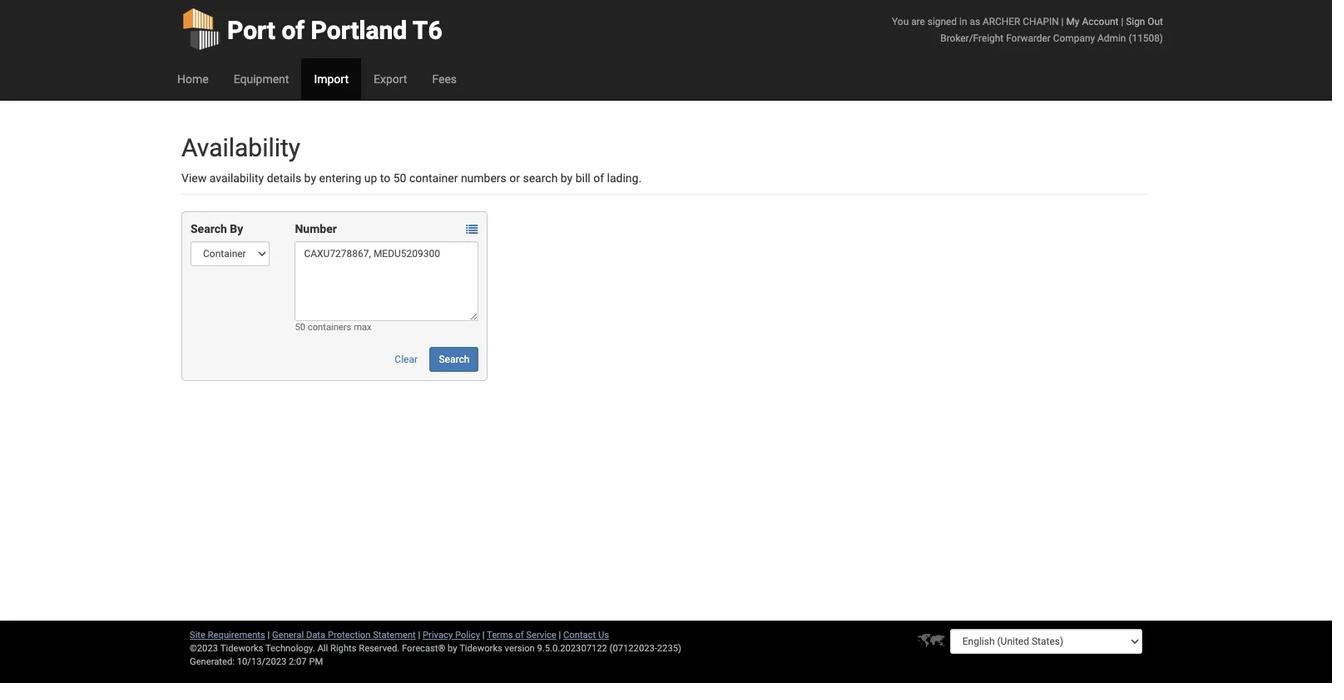 Task type: describe. For each thing, give the bounding box(es) containing it.
import button
[[302, 58, 361, 100]]

service
[[526, 630, 557, 641]]

availability
[[209, 171, 264, 185]]

0 horizontal spatial by
[[304, 171, 316, 185]]

2 horizontal spatial by
[[561, 171, 573, 185]]

2:07
[[289, 657, 307, 667]]

port
[[227, 16, 275, 45]]

fees
[[432, 72, 457, 86]]

contact us link
[[563, 630, 609, 641]]

my
[[1066, 16, 1080, 27]]

bill
[[576, 171, 591, 185]]

chapin
[[1023, 16, 1059, 27]]

generated:
[[190, 657, 235, 667]]

policy
[[455, 630, 480, 641]]

forecast®
[[402, 643, 445, 654]]

are
[[911, 16, 925, 27]]

search for search by
[[191, 222, 227, 236]]

terms
[[487, 630, 513, 641]]

broker/freight
[[941, 32, 1004, 44]]

max
[[354, 322, 372, 333]]

general
[[272, 630, 304, 641]]

home button
[[165, 58, 221, 100]]

sign
[[1126, 16, 1145, 27]]

t6
[[413, 16, 442, 45]]

by inside site requirements | general data protection statement | privacy policy | terms of service | contact us ©2023 tideworks technology. all rights reserved. forecast® by tideworks version 9.5.0.202307122 (07122023-2235) generated: 10/13/2023 2:07 pm
[[448, 643, 457, 654]]

technology.
[[265, 643, 315, 654]]

| up forecast®
[[418, 630, 420, 641]]

port of portland t6
[[227, 16, 442, 45]]

equipment
[[234, 72, 289, 86]]

clear button
[[386, 347, 427, 372]]

view
[[181, 171, 207, 185]]

clear
[[395, 354, 418, 365]]

portland
[[311, 16, 407, 45]]

1 horizontal spatial 50
[[393, 171, 406, 185]]

signed
[[928, 16, 957, 27]]

9.5.0.202307122
[[537, 643, 607, 654]]

details
[[267, 171, 301, 185]]

pm
[[309, 657, 323, 667]]

site requirements | general data protection statement | privacy policy | terms of service | contact us ©2023 tideworks technology. all rights reserved. forecast® by tideworks version 9.5.0.202307122 (07122023-2235) generated: 10/13/2023 2:07 pm
[[190, 630, 681, 667]]

1 vertical spatial 50
[[295, 322, 305, 333]]

out
[[1148, 16, 1163, 27]]

| up 9.5.0.202307122
[[559, 630, 561, 641]]

numbers
[[461, 171, 507, 185]]

equipment button
[[221, 58, 302, 100]]

admin
[[1098, 32, 1126, 44]]

privacy policy link
[[423, 630, 480, 641]]

container
[[409, 171, 458, 185]]

my account link
[[1066, 16, 1119, 27]]

general data protection statement link
[[272, 630, 416, 641]]

10/13/2023
[[237, 657, 287, 667]]

up
[[364, 171, 377, 185]]

number
[[295, 222, 337, 236]]



Task type: locate. For each thing, give the bounding box(es) containing it.
(07122023-
[[610, 643, 657, 654]]

search right clear button
[[439, 354, 470, 365]]

by
[[230, 222, 243, 236]]

1 vertical spatial of
[[594, 171, 604, 185]]

contact
[[563, 630, 596, 641]]

1 horizontal spatial of
[[515, 630, 524, 641]]

0 horizontal spatial search
[[191, 222, 227, 236]]

terms of service link
[[487, 630, 557, 641]]

by right details
[[304, 171, 316, 185]]

50
[[393, 171, 406, 185], [295, 322, 305, 333]]

2 vertical spatial of
[[515, 630, 524, 641]]

50 containers max
[[295, 322, 372, 333]]

(11508)
[[1129, 32, 1163, 44]]

protection
[[328, 630, 371, 641]]

1 horizontal spatial by
[[448, 643, 457, 654]]

lading.
[[607, 171, 642, 185]]

search
[[191, 222, 227, 236], [439, 354, 470, 365]]

| left general
[[268, 630, 270, 641]]

all
[[317, 643, 328, 654]]

of
[[282, 16, 305, 45], [594, 171, 604, 185], [515, 630, 524, 641]]

or
[[510, 171, 520, 185]]

by left bill
[[561, 171, 573, 185]]

0 vertical spatial search
[[191, 222, 227, 236]]

export button
[[361, 58, 420, 100]]

of inside site requirements | general data protection statement | privacy policy | terms of service | contact us ©2023 tideworks technology. all rights reserved. forecast® by tideworks version 9.5.0.202307122 (07122023-2235) generated: 10/13/2023 2:07 pm
[[515, 630, 524, 641]]

search by
[[191, 222, 243, 236]]

entering
[[319, 171, 361, 185]]

you
[[892, 16, 909, 27]]

requirements
[[208, 630, 265, 641]]

rights
[[330, 643, 357, 654]]

by down privacy policy link
[[448, 643, 457, 654]]

company
[[1053, 32, 1095, 44]]

|
[[1062, 16, 1064, 27], [1121, 16, 1124, 27], [268, 630, 270, 641], [418, 630, 420, 641], [482, 630, 485, 641], [559, 630, 561, 641]]

| left "my"
[[1062, 16, 1064, 27]]

reserved.
[[359, 643, 400, 654]]

to
[[380, 171, 391, 185]]

search for search
[[439, 354, 470, 365]]

| left sign
[[1121, 16, 1124, 27]]

1 vertical spatial search
[[439, 354, 470, 365]]

©2023 tideworks
[[190, 643, 263, 654]]

export
[[374, 72, 407, 86]]

privacy
[[423, 630, 453, 641]]

you are signed in as archer chapin | my account | sign out broker/freight forwarder company admin (11508)
[[892, 16, 1163, 44]]

site
[[190, 630, 206, 641]]

account
[[1082, 16, 1119, 27]]

of right bill
[[594, 171, 604, 185]]

50 left containers
[[295, 322, 305, 333]]

us
[[598, 630, 609, 641]]

of inside port of portland t6 link
[[282, 16, 305, 45]]

| up tideworks at the left bottom
[[482, 630, 485, 641]]

archer
[[983, 16, 1021, 27]]

port of portland t6 link
[[181, 0, 442, 58]]

Number text field
[[295, 241, 479, 321]]

import
[[314, 72, 349, 86]]

1 horizontal spatial search
[[439, 354, 470, 365]]

search
[[523, 171, 558, 185]]

availability
[[181, 133, 300, 162]]

statement
[[373, 630, 416, 641]]

50 right to
[[393, 171, 406, 185]]

home
[[177, 72, 209, 86]]

containers
[[308, 322, 351, 333]]

0 vertical spatial 50
[[393, 171, 406, 185]]

forwarder
[[1006, 32, 1051, 44]]

as
[[970, 16, 980, 27]]

sign out link
[[1126, 16, 1163, 27]]

by
[[304, 171, 316, 185], [561, 171, 573, 185], [448, 643, 457, 654]]

2 horizontal spatial of
[[594, 171, 604, 185]]

of up the version on the bottom left of page
[[515, 630, 524, 641]]

tideworks
[[459, 643, 503, 654]]

show list image
[[466, 224, 478, 236]]

of right port
[[282, 16, 305, 45]]

data
[[306, 630, 325, 641]]

search button
[[430, 347, 479, 372]]

view availability details by entering up to 50 container numbers or search by bill of lading.
[[181, 171, 642, 185]]

site requirements link
[[190, 630, 265, 641]]

0 vertical spatial of
[[282, 16, 305, 45]]

2235)
[[657, 643, 681, 654]]

0 horizontal spatial of
[[282, 16, 305, 45]]

search left "by"
[[191, 222, 227, 236]]

search inside button
[[439, 354, 470, 365]]

fees button
[[420, 58, 469, 100]]

version
[[505, 643, 535, 654]]

0 horizontal spatial 50
[[295, 322, 305, 333]]

in
[[960, 16, 967, 27]]



Task type: vqa. For each thing, say whether or not it's contained in the screenshot.
"From"
no



